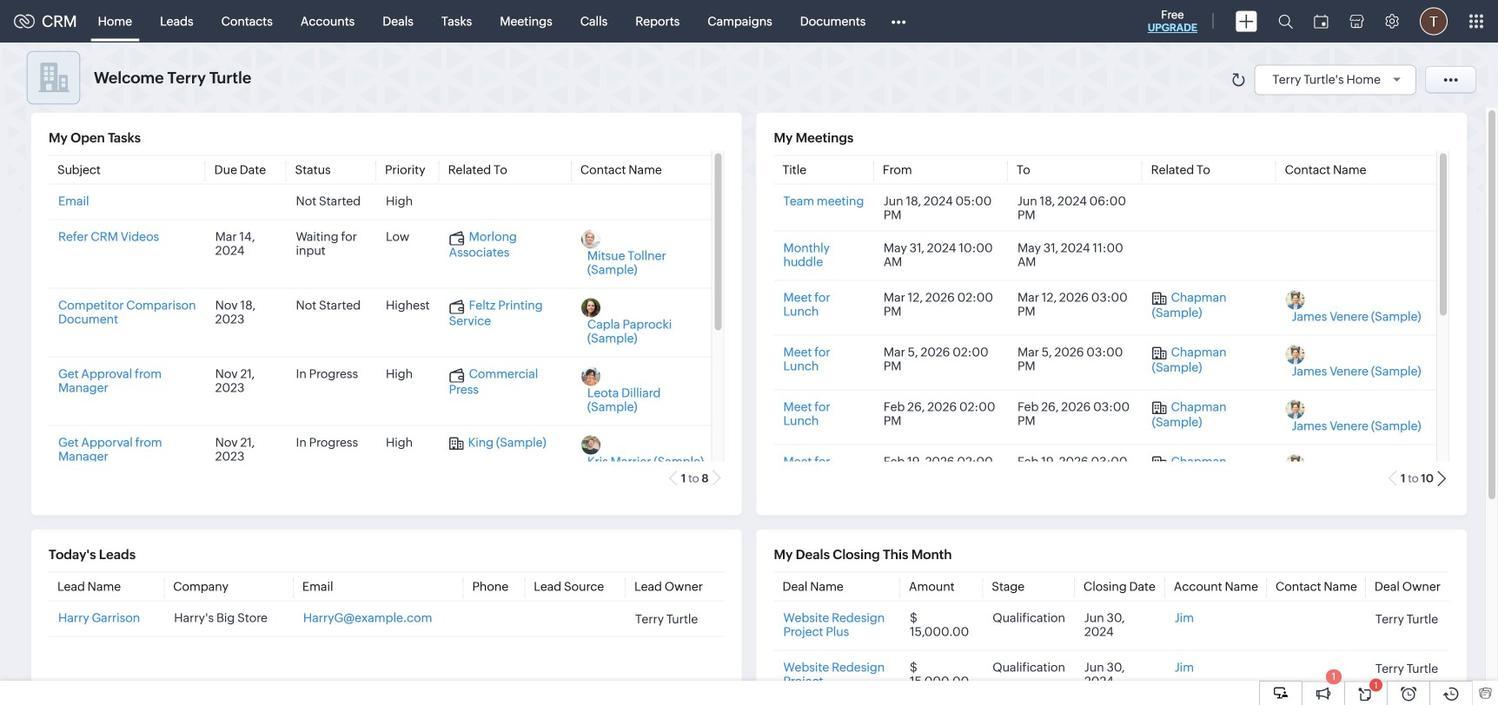 Task type: vqa. For each thing, say whether or not it's contained in the screenshot.
tresa- sweely@noemail.com
no



Task type: describe. For each thing, give the bounding box(es) containing it.
create menu image
[[1236, 11, 1258, 32]]

logo image
[[14, 14, 35, 28]]

Other Modules field
[[880, 7, 917, 35]]



Task type: locate. For each thing, give the bounding box(es) containing it.
calendar image
[[1314, 14, 1329, 28]]

profile image
[[1420, 7, 1448, 35]]

search element
[[1268, 0, 1304, 43]]

create menu element
[[1226, 0, 1268, 42]]

profile element
[[1410, 0, 1459, 42]]

search image
[[1279, 14, 1294, 29]]



